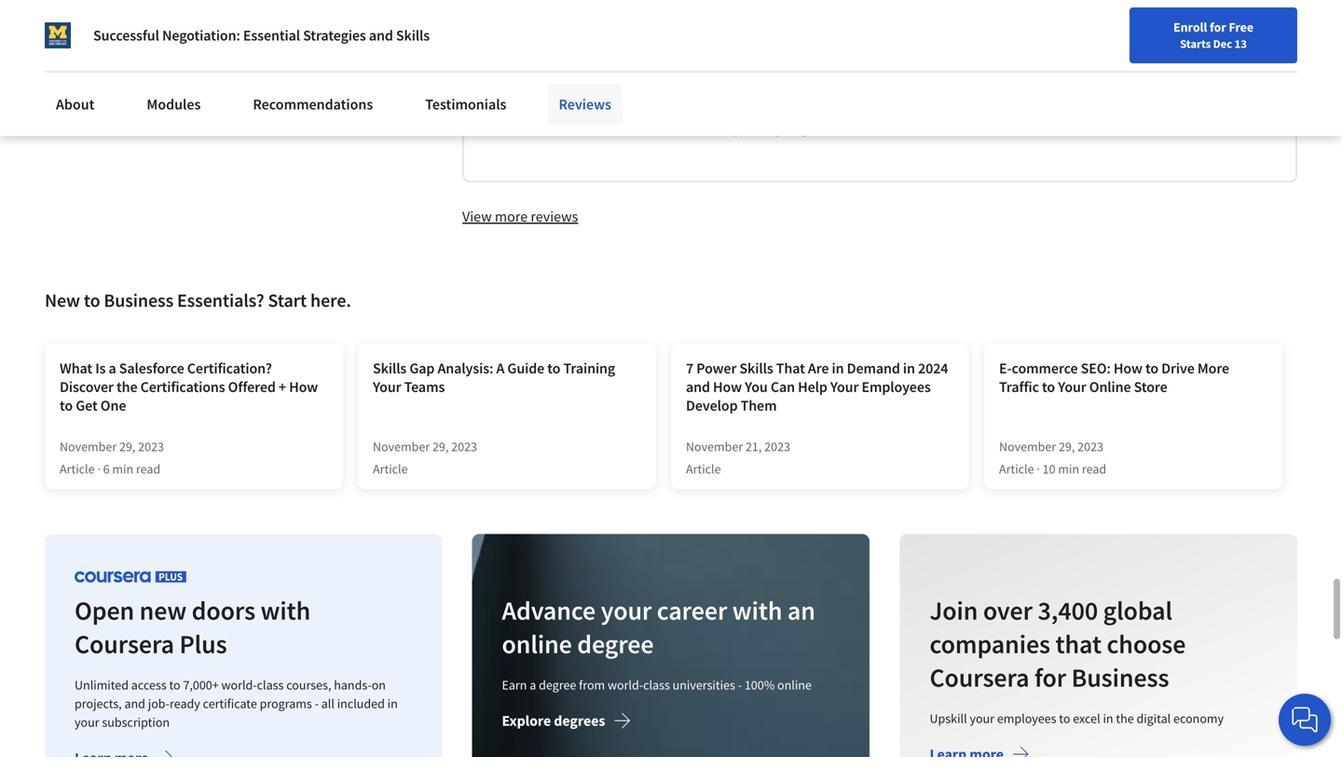 Task type: vqa. For each thing, say whether or not it's contained in the screenshot.
the right as
no



Task type: locate. For each thing, give the bounding box(es) containing it.
2 horizontal spatial your
[[970, 710, 994, 727]]

2 · from the left
[[1037, 461, 1040, 477]]

degree up the from
[[577, 628, 654, 661]]

join
[[929, 594, 978, 627]]

with inside open new doors with coursera plus
[[261, 594, 310, 627]]

your inside e-commerce seo: how to drive more traffic to your online store
[[1058, 378, 1086, 396]]

a right earn at the left bottom
[[530, 677, 536, 694]]

2 class from the left
[[643, 677, 670, 694]]

4 2023 from the left
[[1078, 438, 1103, 455]]

0 horizontal spatial min
[[112, 461, 133, 477]]

starts
[[1180, 36, 1211, 51]]

1 horizontal spatial -
[[738, 677, 742, 694]]

1 your from the left
[[373, 378, 401, 396]]

2 2023 from the left
[[451, 438, 477, 455]]

on up included
[[372, 677, 386, 694]]

how for 7 power skills that are in demand in 2024 and how you can help your employees develop them
[[713, 378, 742, 396]]

day right our
[[720, 119, 741, 137]]

3 2023 from the left
[[764, 438, 790, 455]]

0 horizontal spatial a
[[109, 359, 116, 378]]

november inside november 29, 2023 article · 6 min read
[[60, 438, 117, 455]]

salesforce
[[119, 359, 184, 378]]

discover
[[60, 378, 114, 396]]

0 horizontal spatial how
[[289, 378, 318, 396]]

None search field
[[266, 12, 573, 49]]

min right 10
[[1058, 461, 1079, 477]]

1 horizontal spatial coursera
[[929, 662, 1029, 694]]

0 horizontal spatial your
[[75, 714, 99, 731]]

testimonials
[[425, 95, 506, 114]]

· inside november 29, 2023 article · 6 min read
[[97, 461, 101, 477]]

1 vertical spatial on
[[372, 677, 386, 694]]

1 horizontal spatial how
[[713, 378, 742, 396]]

1 horizontal spatial for
[[1210, 19, 1226, 35]]

0 vertical spatial coursera
[[75, 628, 174, 661]]

menu item
[[986, 19, 1106, 79]]

earn
[[502, 677, 527, 694]]

what is a salesforce certification? discover the certifications offered + how to get one
[[60, 359, 318, 415]]

degrees
[[554, 712, 605, 731]]

and
[[369, 26, 393, 45], [842, 100, 865, 117], [978, 100, 1002, 117], [1151, 100, 1174, 117], [686, 378, 710, 396], [124, 696, 145, 712]]

business inside join over 3,400 global companies that choose coursera for business
[[1071, 662, 1169, 694]]

here.
[[310, 289, 351, 312]]

dec
[[1213, 36, 1232, 51]]

1 · from the left
[[97, 461, 101, 477]]

article inside the november 21, 2023 article
[[686, 461, 721, 477]]

article inside november 29, 2023 article
[[373, 461, 408, 477]]

29, for your
[[432, 438, 449, 455]]

2023 for analysis:
[[451, 438, 477, 455]]

1 horizontal spatial a
[[530, 677, 536, 694]]

2023 down skills gap analysis: a guide to training your teams
[[451, 438, 477, 455]]

1 horizontal spatial on
[[931, 80, 947, 98]]

1 day from the left
[[720, 119, 741, 137]]

join over 3,400 global companies that choose coursera for business
[[929, 594, 1186, 694]]

programs
[[260, 696, 312, 712]]

the for in
[[1116, 710, 1134, 727]]

for inside join over 3,400 global companies that choose coursera for business
[[1034, 662, 1066, 694]]

your inside the "unlimited access to 7,000+ world-class courses, hands-on projects, and job-ready certificate programs - all included in your subscription"
[[75, 714, 99, 731]]

1 horizontal spatial degree
[[577, 628, 654, 661]]

2023 inside november 29, 2023 article · 6 min read
[[138, 438, 164, 455]]

in right "are"
[[832, 359, 844, 378]]

1 read from the left
[[136, 461, 160, 477]]

3 november from the left
[[686, 438, 743, 455]]

article down develop
[[686, 461, 721, 477]]

7,000+
[[183, 677, 219, 694]]

min for traffic
[[1058, 461, 1079, 477]]

offered
[[228, 378, 276, 396]]

2 29, from the left
[[432, 438, 449, 455]]

your right "upskill"
[[970, 710, 994, 727]]

sk this is a very interesting course available on courseera. the concepts are well explained with interaction and real life examples and makes us easy to relate and use in our day to day negotiation.
[[561, 68, 1203, 137]]

view more reviews
[[462, 207, 578, 226]]

min inside november 29, 2023 article · 6 min read
[[112, 461, 133, 477]]

article for e-commerce seo: how to drive more traffic to your online store
[[999, 461, 1034, 477]]

e-
[[999, 359, 1012, 378]]

0 vertical spatial for
[[1210, 19, 1226, 35]]

1 class from the left
[[257, 677, 284, 694]]

november inside the november 21, 2023 article
[[686, 438, 743, 455]]

modules link
[[136, 84, 212, 125]]

testimonials link
[[414, 84, 518, 125]]

and right strategies
[[369, 26, 393, 45]]

that
[[776, 359, 805, 378]]

to left get
[[60, 396, 73, 415]]

1 vertical spatial for
[[1034, 662, 1066, 694]]

7 power skills that are in demand in 2024 and how you can help your employees develop them
[[686, 359, 948, 415]]

how right seo:
[[1114, 359, 1142, 378]]

a right is
[[109, 359, 116, 378]]

1 vertical spatial -
[[315, 696, 319, 712]]

advance your career with an online degree
[[502, 594, 815, 661]]

unlimited
[[75, 677, 129, 694]]

a right is at the right top of the page
[[721, 80, 729, 98]]

2 horizontal spatial 29,
[[1059, 438, 1075, 455]]

0 horizontal spatial class
[[257, 677, 284, 694]]

coursera down "open"
[[75, 628, 174, 661]]

0 vertical spatial a
[[721, 80, 729, 98]]

for down the that
[[1034, 662, 1066, 694]]

min right 6
[[112, 461, 133, 477]]

4 article from the left
[[999, 461, 1034, 477]]

29, down the commerce
[[1059, 438, 1075, 455]]

min
[[112, 461, 133, 477], [1058, 461, 1079, 477]]

1 horizontal spatial day
[[761, 119, 783, 137]]

0 horizontal spatial ·
[[97, 461, 101, 477]]

0 horizontal spatial the
[[116, 378, 137, 396]]

1 vertical spatial coursera
[[929, 662, 1029, 694]]

1 vertical spatial the
[[1116, 710, 1134, 727]]

your
[[601, 594, 652, 627], [970, 710, 994, 727], [75, 714, 99, 731]]

your left online
[[1058, 378, 1086, 396]]

companies
[[929, 628, 1050, 661]]

store
[[1134, 378, 1167, 396]]

your left teams
[[373, 378, 401, 396]]

29, inside november 29, 2023 article · 6 min read
[[119, 438, 135, 455]]

1 horizontal spatial business
[[1071, 662, 1169, 694]]

business down the choose
[[1071, 662, 1169, 694]]

2 article from the left
[[373, 461, 408, 477]]

to down very
[[745, 119, 757, 137]]

1 horizontal spatial read
[[1082, 461, 1106, 477]]

how inside what is a salesforce certification? discover the certifications offered + how to get one
[[289, 378, 318, 396]]

on inside the sk this is a very interesting course available on courseera. the concepts are well explained with interaction and real life examples and makes us easy to relate and use in our day to day negotiation.
[[931, 80, 947, 98]]

how right the +
[[289, 378, 318, 396]]

2023 inside the november 21, 2023 article
[[764, 438, 790, 455]]

1 vertical spatial a
[[109, 359, 116, 378]]

article left 10
[[999, 461, 1034, 477]]

class left universities
[[643, 677, 670, 694]]

- left all
[[315, 696, 319, 712]]

economy
[[1173, 710, 1224, 727]]

this
[[680, 80, 705, 98]]

to down are
[[1097, 100, 1109, 117]]

how inside e-commerce seo: how to drive more traffic to your online store
[[1114, 359, 1142, 378]]

· inside november 29, 2023 article · 10 min read
[[1037, 461, 1040, 477]]

world- right the from
[[608, 677, 643, 694]]

read inside november 29, 2023 article · 10 min read
[[1082, 461, 1106, 477]]

read right 10
[[1082, 461, 1106, 477]]

negotiation.
[[786, 119, 859, 137]]

0 horizontal spatial world-
[[221, 677, 257, 694]]

0 vertical spatial on
[[931, 80, 947, 98]]

· left 10
[[1037, 461, 1040, 477]]

article for skills gap analysis: a guide to training your teams
[[373, 461, 408, 477]]

1 horizontal spatial ·
[[1037, 461, 1040, 477]]

29, for certifications
[[119, 438, 135, 455]]

earn a degree from world-class universities - 100% online
[[502, 677, 812, 694]]

article for what is a salesforce certification? discover the certifications offered + how to get one
[[60, 461, 95, 477]]

article inside november 29, 2023 article · 10 min read
[[999, 461, 1034, 477]]

1 horizontal spatial 29,
[[432, 438, 449, 455]]

29, down the one
[[119, 438, 135, 455]]

class for courses,
[[257, 677, 284, 694]]

2 world- from the left
[[608, 677, 643, 694]]

plus
[[179, 628, 227, 661]]

with left an
[[732, 594, 782, 627]]

with for advance your career with an online degree
[[732, 594, 782, 627]]

certifications
[[140, 378, 225, 396]]

coursera plus image
[[75, 571, 186, 583]]

article down teams
[[373, 461, 408, 477]]

2023 down certifications on the left of the page
[[138, 438, 164, 455]]

how left you
[[713, 378, 742, 396]]

all
[[321, 696, 335, 712]]

a
[[496, 359, 504, 378]]

0 vertical spatial degree
[[577, 628, 654, 661]]

and up subscription
[[124, 696, 145, 712]]

29, inside november 29, 2023 article
[[432, 438, 449, 455]]

0 horizontal spatial coursera
[[75, 628, 174, 661]]

for up dec
[[1210, 19, 1226, 35]]

class for universities
[[643, 677, 670, 694]]

class inside the "unlimited access to 7,000+ world-class courses, hands-on projects, and job-ready certificate programs - all included in your subscription"
[[257, 677, 284, 694]]

coursera down companies
[[929, 662, 1029, 694]]

to left drive
[[1145, 359, 1159, 378]]

your inside skills gap analysis: a guide to training your teams
[[373, 378, 401, 396]]

the left digital at the right of the page
[[1116, 710, 1134, 727]]

2024
[[918, 359, 948, 378]]

with right doors
[[261, 594, 310, 627]]

to right guide
[[547, 359, 560, 378]]

1 vertical spatial business
[[1071, 662, 1169, 694]]

reviews
[[559, 95, 611, 114]]

to right "new" at the top of the page
[[84, 289, 100, 312]]

online right 100%
[[777, 677, 812, 694]]

unlimited access to 7,000+ world-class courses, hands-on projects, and job-ready certificate programs - all included in your subscription
[[75, 677, 398, 731]]

november up 6
[[60, 438, 117, 455]]

min inside november 29, 2023 article · 10 min read
[[1058, 461, 1079, 477]]

skills left gap
[[373, 359, 407, 378]]

2 november from the left
[[373, 438, 430, 455]]

on up examples
[[931, 80, 947, 98]]

2 min from the left
[[1058, 461, 1079, 477]]

your inside advance your career with an online degree
[[601, 594, 652, 627]]

3 29, from the left
[[1059, 438, 1075, 455]]

-
[[738, 677, 742, 694], [315, 696, 319, 712]]

world- inside the "unlimited access to 7,000+ world-class courses, hands-on projects, and job-ready certificate programs - all included in your subscription"
[[221, 677, 257, 694]]

0 horizontal spatial 29,
[[119, 438, 135, 455]]

2 horizontal spatial a
[[721, 80, 729, 98]]

3,400
[[1038, 594, 1098, 627]]

your left career
[[601, 594, 652, 627]]

2 read from the left
[[1082, 461, 1106, 477]]

0 horizontal spatial on
[[372, 677, 386, 694]]

0 horizontal spatial read
[[136, 461, 160, 477]]

1 horizontal spatial world-
[[608, 677, 643, 694]]

get
[[76, 396, 98, 415]]

well
[[1127, 80, 1151, 98]]

1 vertical spatial online
[[777, 677, 812, 694]]

2023 inside november 29, 2023 article · 10 min read
[[1078, 438, 1103, 455]]

0 horizontal spatial day
[[720, 119, 741, 137]]

class up programs at the bottom
[[257, 677, 284, 694]]

skills
[[396, 26, 430, 45], [373, 359, 407, 378], [739, 359, 773, 378]]

in right included
[[387, 696, 398, 712]]

november left the 21,
[[686, 438, 743, 455]]

your down projects,
[[75, 714, 99, 731]]

relate
[[1113, 100, 1148, 117]]

0 vertical spatial online
[[502, 628, 572, 661]]

sk
[[561, 68, 578, 87]]

1 min from the left
[[112, 461, 133, 477]]

2 horizontal spatial your
[[1058, 378, 1086, 396]]

2023 inside november 29, 2023 article
[[451, 438, 477, 455]]

a
[[721, 80, 729, 98], [109, 359, 116, 378], [530, 677, 536, 694]]

0 horizontal spatial for
[[1034, 662, 1066, 694]]

1 2023 from the left
[[138, 438, 164, 455]]

2023 down online
[[1078, 438, 1103, 455]]

easy
[[1066, 100, 1093, 117]]

business
[[104, 289, 173, 312], [1071, 662, 1169, 694]]

enroll for free starts dec 13
[[1173, 19, 1253, 51]]

what
[[60, 359, 92, 378]]

1 world- from the left
[[221, 677, 257, 694]]

1 horizontal spatial your
[[830, 378, 859, 396]]

november inside november 29, 2023 article
[[373, 438, 430, 455]]

in inside the "unlimited access to 7,000+ world-class courses, hands-on projects, and job-ready certificate programs - all included in your subscription"
[[387, 696, 398, 712]]

- inside the "unlimited access to 7,000+ world-class courses, hands-on projects, and job-ready certificate programs - all included in your subscription"
[[315, 696, 319, 712]]

with inside advance your career with an online degree
[[732, 594, 782, 627]]

2023
[[138, 438, 164, 455], [451, 438, 477, 455], [764, 438, 790, 455], [1078, 438, 1103, 455]]

available
[[874, 80, 928, 98]]

29, down teams
[[432, 438, 449, 455]]

read right 6
[[136, 461, 160, 477]]

gap
[[409, 359, 435, 378]]

how inside 7 power skills that are in demand in 2024 and how you can help your employees develop them
[[713, 378, 742, 396]]

· left 6
[[97, 461, 101, 477]]

· for e-commerce seo: how to drive more traffic to your online store
[[1037, 461, 1040, 477]]

article left 6
[[60, 461, 95, 477]]

4 november from the left
[[999, 438, 1056, 455]]

0 horizontal spatial degree
[[539, 677, 576, 694]]

your right help
[[830, 378, 859, 396]]

3 your from the left
[[1058, 378, 1086, 396]]

read inside november 29, 2023 article · 6 min read
[[136, 461, 160, 477]]

november up 10
[[999, 438, 1056, 455]]

on inside the "unlimited access to 7,000+ world-class courses, hands-on projects, and job-ready certificate programs - all included in your subscription"
[[372, 677, 386, 694]]

interaction
[[773, 100, 838, 117]]

1 article from the left
[[60, 461, 95, 477]]

0 horizontal spatial your
[[373, 378, 401, 396]]

1 horizontal spatial class
[[643, 677, 670, 694]]

2 horizontal spatial how
[[1114, 359, 1142, 378]]

courses,
[[286, 677, 331, 694]]

1 november from the left
[[60, 438, 117, 455]]

the
[[1020, 80, 1043, 98]]

13
[[1234, 36, 1247, 51]]

business up the 'salesforce'
[[104, 289, 173, 312]]

explained
[[680, 100, 740, 117]]

0 vertical spatial business
[[104, 289, 173, 312]]

0 horizontal spatial online
[[502, 628, 572, 661]]

how for what is a salesforce certification? discover the certifications offered + how to get one
[[289, 378, 318, 396]]

29, inside november 29, 2023 article · 10 min read
[[1059, 438, 1075, 455]]

november
[[60, 438, 117, 455], [373, 438, 430, 455], [686, 438, 743, 455], [999, 438, 1056, 455]]

1 29, from the left
[[119, 438, 135, 455]]

and inside the "unlimited access to 7,000+ world-class courses, hands-on projects, and job-ready certificate programs - all included in your subscription"
[[124, 696, 145, 712]]

the inside what is a salesforce certification? discover the certifications offered + how to get one
[[116, 378, 137, 396]]

day down interaction
[[761, 119, 783, 137]]

2023 right the 21,
[[764, 438, 790, 455]]

employees
[[862, 378, 931, 396]]

november inside november 29, 2023 article · 10 min read
[[999, 438, 1056, 455]]

2 your from the left
[[830, 378, 859, 396]]

1 horizontal spatial the
[[1116, 710, 1134, 727]]

and down courseera.
[[978, 100, 1002, 117]]

and left you
[[686, 378, 710, 396]]

november down teams
[[373, 438, 430, 455]]

ready
[[170, 696, 200, 712]]

are
[[808, 359, 829, 378]]

article inside november 29, 2023 article · 6 min read
[[60, 461, 95, 477]]

degree inside advance your career with an online degree
[[577, 628, 654, 661]]

1 horizontal spatial min
[[1058, 461, 1079, 477]]

skills left the that
[[739, 359, 773, 378]]

a inside the sk this is a very interesting course available on courseera. the concepts are well explained with interaction and real life examples and makes us easy to relate and use in our day to day negotiation.
[[721, 80, 729, 98]]

3 article from the left
[[686, 461, 721, 477]]

november for e-commerce seo: how to drive more traffic to your online store
[[999, 438, 1056, 455]]

life
[[895, 100, 913, 117]]

0 horizontal spatial -
[[315, 696, 319, 712]]

world- up certificate
[[221, 677, 257, 694]]

about link
[[45, 84, 106, 125]]

online
[[502, 628, 572, 661], [777, 677, 812, 694]]

choose
[[1107, 628, 1186, 661]]

with down very
[[743, 100, 769, 117]]

to inside what is a salesforce certification? discover the certifications offered + how to get one
[[60, 396, 73, 415]]

to up the ready
[[169, 677, 180, 694]]

in right excel
[[1103, 710, 1113, 727]]

online down advance
[[502, 628, 572, 661]]

recommendations
[[253, 95, 373, 114]]

read for traffic
[[1082, 461, 1106, 477]]

degree left the from
[[539, 677, 576, 694]]

and down course on the right top
[[842, 100, 865, 117]]

0 vertical spatial -
[[738, 677, 742, 694]]

- left 100%
[[738, 677, 742, 694]]

0 vertical spatial the
[[116, 378, 137, 396]]

new
[[139, 594, 187, 627]]

how
[[1114, 359, 1142, 378], [289, 378, 318, 396], [713, 378, 742, 396]]

1 horizontal spatial your
[[601, 594, 652, 627]]

0 horizontal spatial business
[[104, 289, 173, 312]]

1 horizontal spatial online
[[777, 677, 812, 694]]

in left our
[[680, 119, 692, 137]]

open new doors with coursera plus
[[75, 594, 310, 661]]

the right is
[[116, 378, 137, 396]]

seo:
[[1081, 359, 1111, 378]]



Task type: describe. For each thing, give the bounding box(es) containing it.
open
[[75, 594, 134, 627]]

article for 7 power skills that are in demand in 2024 and how you can help your employees develop them
[[686, 461, 721, 477]]

demand
[[847, 359, 900, 378]]

course
[[830, 80, 871, 98]]

e-commerce seo: how to drive more traffic to your online store
[[999, 359, 1229, 396]]

show notifications image
[[1125, 23, 1148, 46]]

on for sk
[[931, 80, 947, 98]]

you
[[745, 378, 768, 396]]

world- for 7,000+
[[221, 677, 257, 694]]

29, for traffic
[[1059, 438, 1075, 455]]

subscription
[[102, 714, 170, 731]]

successful
[[93, 26, 159, 45]]

to inside skills gap analysis: a guide to training your teams
[[547, 359, 560, 378]]

from
[[579, 677, 605, 694]]

online inside advance your career with an online degree
[[502, 628, 572, 661]]

to left excel
[[1059, 710, 1070, 727]]

them
[[741, 396, 777, 415]]

in inside the sk this is a very interesting course available on courseera. the concepts are well explained with interaction and real life examples and makes us easy to relate and use in our day to day negotiation.
[[680, 119, 692, 137]]

view more reviews link
[[462, 206, 578, 226]]

is
[[95, 359, 106, 378]]

2 vertical spatial a
[[530, 677, 536, 694]]

explore degrees
[[502, 712, 605, 731]]

november for what is a salesforce certification? discover the certifications offered + how to get one
[[60, 438, 117, 455]]

hands-
[[334, 677, 372, 694]]

makes
[[1005, 100, 1045, 117]]

new to business essentials? start here.
[[45, 289, 351, 312]]

skills right strategies
[[396, 26, 430, 45]]

your for upskill
[[970, 710, 994, 727]]

training
[[563, 359, 615, 378]]

view
[[462, 207, 492, 226]]

essentials?
[[177, 289, 264, 312]]

employees
[[997, 710, 1056, 727]]

interesting
[[761, 80, 826, 98]]

chat with us image
[[1290, 706, 1320, 735]]

start
[[268, 289, 307, 312]]

doors
[[192, 594, 255, 627]]

recommendations link
[[242, 84, 384, 125]]

coursera inside open new doors with coursera plus
[[75, 628, 174, 661]]

reviews link
[[547, 84, 623, 125]]

can
[[771, 378, 795, 396]]

your for advance
[[601, 594, 652, 627]]

in left 2024
[[903, 359, 915, 378]]

world- for from
[[608, 677, 643, 694]]

help
[[798, 378, 827, 396]]

with inside the sk this is a very interesting course available on courseera. the concepts are well explained with interaction and real life examples and makes us easy to relate and use in our day to day negotiation.
[[743, 100, 769, 117]]

· for what is a salesforce certification? discover the certifications offered + how to get one
[[97, 461, 101, 477]]

real
[[868, 100, 892, 117]]

upskill
[[929, 710, 967, 727]]

upskill your employees to excel in the digital economy
[[929, 710, 1224, 727]]

to inside the "unlimited access to 7,000+ world-class courses, hands-on projects, and job-ready certificate programs - all included in your subscription"
[[169, 677, 180, 694]]

that
[[1055, 628, 1101, 661]]

digital
[[1136, 710, 1171, 727]]

access
[[131, 677, 167, 694]]

are
[[1104, 80, 1124, 98]]

21,
[[746, 438, 762, 455]]

explore degrees link
[[502, 712, 631, 735]]

november 29, 2023 article
[[373, 438, 477, 477]]

your inside 7 power skills that are in demand in 2024 and how you can help your employees develop them
[[830, 378, 859, 396]]

power
[[696, 359, 737, 378]]

career
[[657, 594, 727, 627]]

100%
[[745, 677, 775, 694]]

more
[[495, 207, 528, 226]]

commerce
[[1012, 359, 1078, 378]]

certificate
[[203, 696, 257, 712]]

advance
[[502, 594, 596, 627]]

min for certifications
[[112, 461, 133, 477]]

coursera image
[[22, 15, 141, 45]]

and inside 7 power skills that are in demand in 2024 and how you can help your employees develop them
[[686, 378, 710, 396]]

2 day from the left
[[761, 119, 783, 137]]

successful negotiation: essential strategies and skills
[[93, 26, 430, 45]]

skills inside 7 power skills that are in demand in 2024 and how you can help your employees develop them
[[739, 359, 773, 378]]

2023 for skills
[[764, 438, 790, 455]]

2023 for a
[[138, 438, 164, 455]]

the for discover
[[116, 378, 137, 396]]

6
[[103, 461, 110, 477]]

concepts
[[1046, 80, 1100, 98]]

online
[[1089, 378, 1131, 396]]

one
[[100, 396, 126, 415]]

new
[[45, 289, 80, 312]]

explore
[[502, 712, 551, 731]]

1 vertical spatial degree
[[539, 677, 576, 694]]

university of michigan image
[[45, 22, 71, 48]]

essential
[[243, 26, 300, 45]]

and left 'use'
[[1151, 100, 1174, 117]]

for inside enroll for free starts dec 13
[[1210, 19, 1226, 35]]

2023 for seo:
[[1078, 438, 1103, 455]]

november for skills gap analysis: a guide to training your teams
[[373, 438, 430, 455]]

coursera inside join over 3,400 global companies that choose coursera for business
[[929, 662, 1029, 694]]

november 29, 2023 article · 10 min read
[[999, 438, 1106, 477]]

negotiation:
[[162, 26, 240, 45]]

very
[[732, 80, 758, 98]]

traffic
[[999, 378, 1039, 396]]

about
[[56, 95, 95, 114]]

teams
[[404, 378, 445, 396]]

november 29, 2023 article · 6 min read
[[60, 438, 164, 477]]

read for certifications
[[136, 461, 160, 477]]

our
[[695, 119, 716, 137]]

november for 7 power skills that are in demand in 2024 and how you can help your employees develop them
[[686, 438, 743, 455]]

use
[[1178, 100, 1199, 117]]

strategies
[[303, 26, 366, 45]]

over
[[983, 594, 1032, 627]]

reviews
[[531, 207, 578, 226]]

skills inside skills gap analysis: a guide to training your teams
[[373, 359, 407, 378]]

a inside what is a salesforce certification? discover the certifications offered + how to get one
[[109, 359, 116, 378]]

with for open new doors with coursera plus
[[261, 594, 310, 627]]

on for unlimited
[[372, 677, 386, 694]]

universities
[[673, 677, 735, 694]]

free
[[1229, 19, 1253, 35]]

global
[[1103, 594, 1172, 627]]

skills gap analysis: a guide to training your teams
[[373, 359, 615, 396]]

enroll
[[1173, 19, 1207, 35]]

an
[[788, 594, 815, 627]]

to right traffic
[[1042, 378, 1055, 396]]



